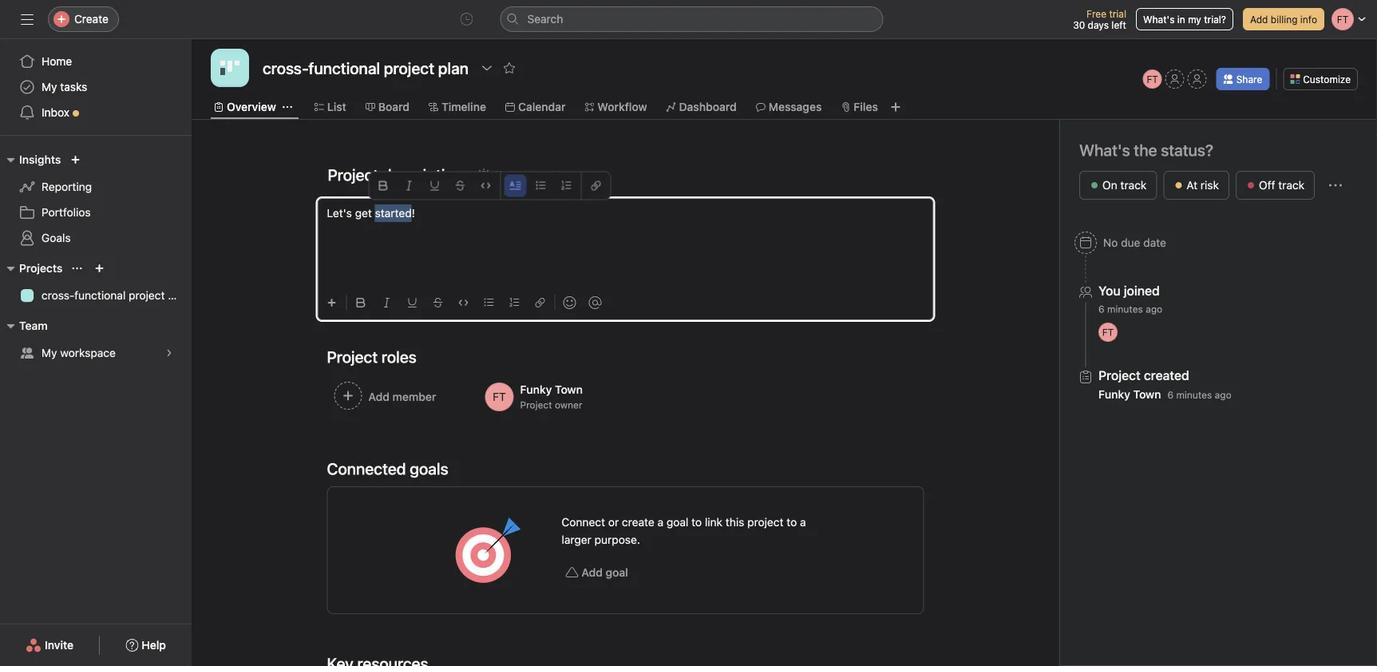 Task type: locate. For each thing, give the bounding box(es) containing it.
no due date
[[1104, 236, 1167, 249]]

toolbar
[[321, 284, 934, 314]]

0 vertical spatial project
[[129, 289, 165, 302]]

show examples button
[[470, 164, 573, 186]]

create
[[74, 12, 109, 26]]

0 horizontal spatial strikethrough image
[[433, 298, 443, 307]]

1 horizontal spatial strikethrough image
[[456, 181, 465, 190]]

minutes right 'town' at the right bottom
[[1177, 389, 1213, 401]]

0 horizontal spatial add
[[582, 566, 603, 579]]

a right create
[[658, 516, 664, 529]]

add down larger
[[582, 566, 603, 579]]

1 vertical spatial what's
[[1080, 141, 1131, 159]]

1 my from the top
[[42, 80, 57, 93]]

1 horizontal spatial goal
[[667, 516, 689, 529]]

1 vertical spatial my
[[42, 346, 57, 359]]

ago
[[1146, 303, 1163, 315], [1215, 389, 1232, 401]]

add
[[1251, 14, 1269, 25], [582, 566, 603, 579]]

30
[[1074, 19, 1086, 30]]

add inside button
[[582, 566, 603, 579]]

bulleted list image
[[536, 181, 546, 190], [484, 298, 494, 307]]

0 horizontal spatial track
[[1121, 179, 1147, 192]]

6
[[1099, 303, 1105, 315], [1168, 389, 1174, 401]]

1 a from the left
[[658, 516, 664, 529]]

share
[[1237, 73, 1263, 85]]

1 vertical spatial minutes
[[1177, 389, 1213, 401]]

1 vertical spatial ft
[[1103, 327, 1114, 338]]

joined
[[1124, 283, 1160, 298]]

0 horizontal spatial to
[[692, 516, 702, 529]]

add left 'billing'
[[1251, 14, 1269, 25]]

what's inside button
[[1144, 14, 1175, 25]]

invite button
[[15, 631, 84, 660]]

2 my from the top
[[42, 346, 57, 359]]

0 horizontal spatial what's
[[1080, 141, 1131, 159]]

1 horizontal spatial italics image
[[405, 181, 414, 190]]

home
[[42, 55, 72, 68]]

add to starred image
[[503, 61, 516, 74]]

1 horizontal spatial what's
[[1144, 14, 1175, 25]]

town
[[1134, 388, 1162, 401]]

0 vertical spatial goal
[[667, 516, 689, 529]]

dashboard
[[679, 100, 737, 113]]

6 right 'town' at the right bottom
[[1168, 389, 1174, 401]]

ago down joined
[[1146, 303, 1163, 315]]

my workspace
[[42, 346, 116, 359]]

no
[[1104, 236, 1118, 249]]

underline image left code icon
[[408, 298, 417, 307]]

invite
[[45, 639, 74, 652]]

1 horizontal spatial bold image
[[379, 181, 389, 190]]

1 vertical spatial bulleted list image
[[484, 298, 494, 307]]

off track
[[1259, 179, 1305, 192]]

reporting link
[[10, 174, 182, 200]]

None text field
[[259, 54, 473, 82]]

you
[[1099, 283, 1121, 298]]

team button
[[0, 316, 48, 335]]

what's
[[1144, 14, 1175, 25], [1080, 141, 1131, 159]]

0 horizontal spatial bulleted list image
[[484, 298, 494, 307]]

0 vertical spatial link image
[[592, 181, 601, 190]]

to right this
[[787, 516, 797, 529]]

global element
[[0, 39, 192, 135]]

underline image left code image
[[430, 181, 440, 190]]

link image right numbered list image
[[536, 298, 545, 307]]

on track
[[1103, 179, 1147, 192]]

funky town
[[520, 383, 583, 396]]

board
[[378, 100, 410, 113]]

0 horizontal spatial ago
[[1146, 303, 1163, 315]]

2 a from the left
[[800, 516, 806, 529]]

1 horizontal spatial bulleted list image
[[536, 181, 546, 190]]

0 horizontal spatial link image
[[536, 298, 545, 307]]

what's in my trial? button
[[1136, 8, 1234, 30]]

what's the status?
[[1080, 141, 1214, 159]]

to left link
[[692, 516, 702, 529]]

my tasks link
[[10, 74, 182, 100]]

at mention image
[[589, 296, 602, 309]]

at risk
[[1187, 179, 1220, 192]]

1 vertical spatial 6
[[1168, 389, 1174, 401]]

track right off
[[1279, 179, 1305, 192]]

insights
[[19, 153, 61, 166]]

0 vertical spatial strikethrough image
[[456, 181, 465, 190]]

italics image right insert an object icon
[[382, 298, 392, 307]]

my workspace link
[[10, 340, 182, 366]]

paragraph image
[[509, 179, 522, 192]]

a
[[658, 516, 664, 529], [800, 516, 806, 529]]

numbered list image
[[562, 181, 572, 190]]

or
[[609, 516, 619, 529]]

bulleted list image for code icon
[[484, 298, 494, 307]]

1 track from the left
[[1121, 179, 1147, 192]]

strikethrough image left code image
[[456, 181, 465, 190]]

0 vertical spatial bulleted list image
[[536, 181, 546, 190]]

italics image
[[405, 181, 414, 190], [382, 298, 392, 307]]

ft
[[1147, 73, 1159, 85], [1103, 327, 1114, 338]]

ft button
[[1143, 69, 1163, 89]]

a right this
[[800, 516, 806, 529]]

bold image right insert an object icon
[[357, 298, 366, 307]]

workspace
[[60, 346, 116, 359]]

1 vertical spatial underline image
[[408, 298, 417, 307]]

ft down what's in my trial?
[[1147, 73, 1159, 85]]

1 vertical spatial project
[[748, 516, 784, 529]]

overview link
[[214, 98, 276, 116]]

Project description title text field
[[317, 158, 467, 192]]

trial
[[1110, 8, 1127, 19]]

0 vertical spatial underline image
[[430, 181, 440, 190]]

team
[[19, 319, 48, 332]]

0 vertical spatial ft
[[1147, 73, 1159, 85]]

1 vertical spatial goal
[[606, 566, 628, 579]]

0 horizontal spatial ft
[[1103, 327, 1114, 338]]

project created
[[1099, 368, 1190, 383]]

0 horizontal spatial bold image
[[357, 298, 366, 307]]

1 horizontal spatial ft
[[1147, 73, 1159, 85]]

goal left link
[[667, 516, 689, 529]]

link image
[[592, 181, 601, 190], [536, 298, 545, 307]]

goal down purpose. at the bottom left
[[606, 566, 628, 579]]

1 horizontal spatial to
[[787, 516, 797, 529]]

emoji image
[[563, 296, 576, 309]]

1 horizontal spatial add
[[1251, 14, 1269, 25]]

2 track from the left
[[1279, 179, 1305, 192]]

plan
[[168, 289, 190, 302]]

project
[[129, 289, 165, 302], [748, 516, 784, 529]]

search button
[[500, 6, 884, 32]]

1 horizontal spatial link image
[[592, 181, 601, 190]]

0 horizontal spatial a
[[658, 516, 664, 529]]

0 horizontal spatial 6
[[1099, 303, 1105, 315]]

add tab image
[[890, 101, 902, 113]]

ft down you joined 6 minutes ago
[[1103, 327, 1114, 338]]

what's left in
[[1144, 14, 1175, 25]]

1 vertical spatial italics image
[[382, 298, 392, 307]]

my tasks
[[42, 80, 87, 93]]

underline image
[[430, 181, 440, 190], [408, 298, 417, 307]]

project right this
[[748, 516, 784, 529]]

1 horizontal spatial track
[[1279, 179, 1305, 192]]

link image right numbered list icon
[[592, 181, 601, 190]]

0 vertical spatial ago
[[1146, 303, 1163, 315]]

files
[[854, 100, 878, 113]]

goals link
[[10, 225, 182, 251]]

italics image up the started!
[[405, 181, 414, 190]]

due
[[1121, 236, 1141, 249]]

my for my workspace
[[42, 346, 57, 359]]

0 vertical spatial 6
[[1099, 303, 1105, 315]]

code image
[[459, 298, 468, 307]]

what's up "on"
[[1080, 141, 1131, 159]]

ago right 'town' at the right bottom
[[1215, 389, 1232, 401]]

1 horizontal spatial project
[[748, 516, 784, 529]]

1 vertical spatial ago
[[1215, 389, 1232, 401]]

add inside button
[[1251, 14, 1269, 25]]

track for on track
[[1121, 179, 1147, 192]]

my down team
[[42, 346, 57, 359]]

my left tasks
[[42, 80, 57, 93]]

add goal button
[[562, 558, 632, 587]]

track
[[1121, 179, 1147, 192], [1279, 179, 1305, 192]]

1 horizontal spatial a
[[800, 516, 806, 529]]

dashboard link
[[667, 98, 737, 116]]

1 vertical spatial add
[[582, 566, 603, 579]]

0 vertical spatial my
[[42, 80, 57, 93]]

my inside teams element
[[42, 346, 57, 359]]

timeline
[[442, 100, 486, 113]]

add goal
[[582, 566, 628, 579]]

1 horizontal spatial ago
[[1215, 389, 1232, 401]]

show examples
[[494, 169, 565, 180]]

the status?
[[1134, 141, 1214, 159]]

bulleted list image for paragraph icon at the top left of page
[[536, 181, 546, 190]]

6 inside you joined 6 minutes ago
[[1099, 303, 1105, 315]]

functional
[[74, 289, 126, 302]]

in
[[1178, 14, 1186, 25]]

my inside global element
[[42, 80, 57, 93]]

list
[[327, 100, 346, 113]]

connected goals
[[327, 459, 449, 478]]

track right "on"
[[1121, 179, 1147, 192]]

0 horizontal spatial goal
[[606, 566, 628, 579]]

6 down 'you'
[[1099, 303, 1105, 315]]

calendar link
[[506, 98, 566, 116]]

ago inside you joined 6 minutes ago
[[1146, 303, 1163, 315]]

strikethrough image left code icon
[[433, 298, 443, 307]]

goals
[[42, 231, 71, 244]]

board image
[[220, 58, 240, 77]]

add member
[[369, 390, 436, 403]]

minutes down the you joined button
[[1108, 303, 1144, 315]]

add billing info button
[[1243, 8, 1325, 30]]

left
[[1112, 19, 1127, 30]]

0 vertical spatial add
[[1251, 14, 1269, 25]]

trial?
[[1205, 14, 1227, 25]]

add for add goal
[[582, 566, 603, 579]]

bold image
[[379, 181, 389, 190], [357, 298, 366, 307]]

projects
[[19, 262, 63, 275]]

project left plan
[[129, 289, 165, 302]]

strikethrough image
[[456, 181, 465, 190], [433, 298, 443, 307]]

0 vertical spatial what's
[[1144, 14, 1175, 25]]

bold image up the started!
[[379, 181, 389, 190]]

1 vertical spatial bold image
[[357, 298, 366, 307]]

bulleted list image right code icon
[[484, 298, 494, 307]]

what's in my trial?
[[1144, 14, 1227, 25]]

bulleted list image down the examples
[[536, 181, 546, 190]]

teams element
[[0, 311, 192, 369]]

funky town link
[[1099, 388, 1162, 401]]

1 horizontal spatial minutes
[[1177, 389, 1213, 401]]

0 vertical spatial minutes
[[1108, 303, 1144, 315]]

1 horizontal spatial 6
[[1168, 389, 1174, 401]]

1 vertical spatial strikethrough image
[[433, 298, 443, 307]]

0 horizontal spatial minutes
[[1108, 303, 1144, 315]]

date
[[1144, 236, 1167, 249]]

what's for what's in my trial?
[[1144, 14, 1175, 25]]



Task type: describe. For each thing, give the bounding box(es) containing it.
funky town project owner
[[520, 383, 583, 411]]

2 to from the left
[[787, 516, 797, 529]]

cross-functional project plan link
[[10, 283, 190, 308]]

6 inside project created funky town 6 minutes ago
[[1168, 389, 1174, 401]]

hide sidebar image
[[21, 13, 34, 26]]

on
[[1103, 179, 1118, 192]]

help
[[142, 639, 166, 652]]

board link
[[366, 98, 410, 116]]

funky
[[1099, 388, 1131, 401]]

timeline link
[[429, 98, 486, 116]]

connect or create a goal to link this project to a larger purpose.
[[562, 516, 806, 546]]

my
[[1189, 14, 1202, 25]]

messages link
[[756, 98, 822, 116]]

cross-functional project plan
[[42, 289, 190, 302]]

ft inside button
[[1147, 73, 1159, 85]]

off track button
[[1236, 171, 1315, 200]]

reporting
[[42, 180, 92, 193]]

larger
[[562, 533, 592, 546]]

add billing info
[[1251, 14, 1318, 25]]

track for off track
[[1279, 179, 1305, 192]]

help button
[[115, 631, 176, 660]]

show options image
[[481, 61, 494, 74]]

let's get started!
[[327, 206, 415, 220]]

insights element
[[0, 145, 192, 254]]

at
[[1187, 179, 1198, 192]]

create
[[622, 516, 655, 529]]

insert an object image
[[327, 298, 337, 307]]

off
[[1259, 179, 1276, 192]]

inbox link
[[10, 100, 182, 125]]

projects button
[[0, 259, 63, 278]]

1 horizontal spatial underline image
[[430, 181, 440, 190]]

overview
[[227, 100, 276, 113]]

1 vertical spatial link image
[[536, 298, 545, 307]]

new project or portfolio image
[[95, 264, 104, 273]]

connect
[[562, 516, 605, 529]]

you joined 6 minutes ago
[[1099, 283, 1163, 315]]

days
[[1088, 19, 1109, 30]]

on track button
[[1080, 171, 1157, 200]]

0 vertical spatial bold image
[[379, 181, 389, 190]]

ago inside project created funky town 6 minutes ago
[[1215, 389, 1232, 401]]

project roles
[[327, 347, 417, 366]]

project
[[520, 399, 552, 411]]

tab actions image
[[283, 102, 292, 112]]

show options, current sort, top image
[[72, 264, 82, 273]]

projects element
[[0, 254, 192, 311]]

0 vertical spatial italics image
[[405, 181, 414, 190]]

1 to from the left
[[692, 516, 702, 529]]

portfolios
[[42, 206, 91, 219]]

code image
[[481, 181, 491, 190]]

calendar
[[518, 100, 566, 113]]

list link
[[315, 98, 346, 116]]

0 horizontal spatial italics image
[[382, 298, 392, 307]]

get
[[355, 206, 372, 220]]

owner
[[555, 399, 583, 411]]

you joined button
[[1099, 283, 1163, 299]]

workflow
[[598, 100, 647, 113]]

workflow link
[[585, 98, 647, 116]]

0 horizontal spatial project
[[129, 289, 165, 302]]

cross-
[[42, 289, 74, 302]]

what's for what's the status?
[[1080, 141, 1131, 159]]

risk
[[1201, 179, 1220, 192]]

history image
[[460, 13, 473, 26]]

started!
[[375, 206, 415, 220]]

more actions image
[[1330, 179, 1343, 192]]

free
[[1087, 8, 1107, 19]]

customize
[[1304, 73, 1351, 85]]

0 horizontal spatial underline image
[[408, 298, 417, 307]]

my for my tasks
[[42, 80, 57, 93]]

purpose.
[[595, 533, 640, 546]]

minutes inside you joined 6 minutes ago
[[1108, 303, 1144, 315]]

project inside connect or create a goal to link this project to a larger purpose.
[[748, 516, 784, 529]]

numbered list image
[[510, 298, 520, 307]]

share button
[[1217, 68, 1270, 90]]

see details, my workspace image
[[165, 348, 174, 358]]

link
[[705, 516, 723, 529]]

files link
[[841, 98, 878, 116]]

this
[[726, 516, 745, 529]]

info
[[1301, 14, 1318, 25]]

add for add billing info
[[1251, 14, 1269, 25]]

portfolios link
[[10, 200, 182, 225]]

at risk button
[[1164, 171, 1230, 200]]

new image
[[71, 155, 80, 165]]

minutes inside project created funky town 6 minutes ago
[[1177, 389, 1213, 401]]

messages
[[769, 100, 822, 113]]

search
[[528, 12, 563, 26]]

search list box
[[500, 6, 884, 32]]

free trial 30 days left
[[1074, 8, 1127, 30]]

goal inside button
[[606, 566, 628, 579]]

tasks
[[60, 80, 87, 93]]

examples
[[521, 169, 565, 180]]

goal inside connect or create a goal to link this project to a larger purpose.
[[667, 516, 689, 529]]

home link
[[10, 49, 182, 74]]

customize button
[[1284, 68, 1359, 90]]



Task type: vqa. For each thing, say whether or not it's contained in the screenshot.
DISMISS IMAGE
no



